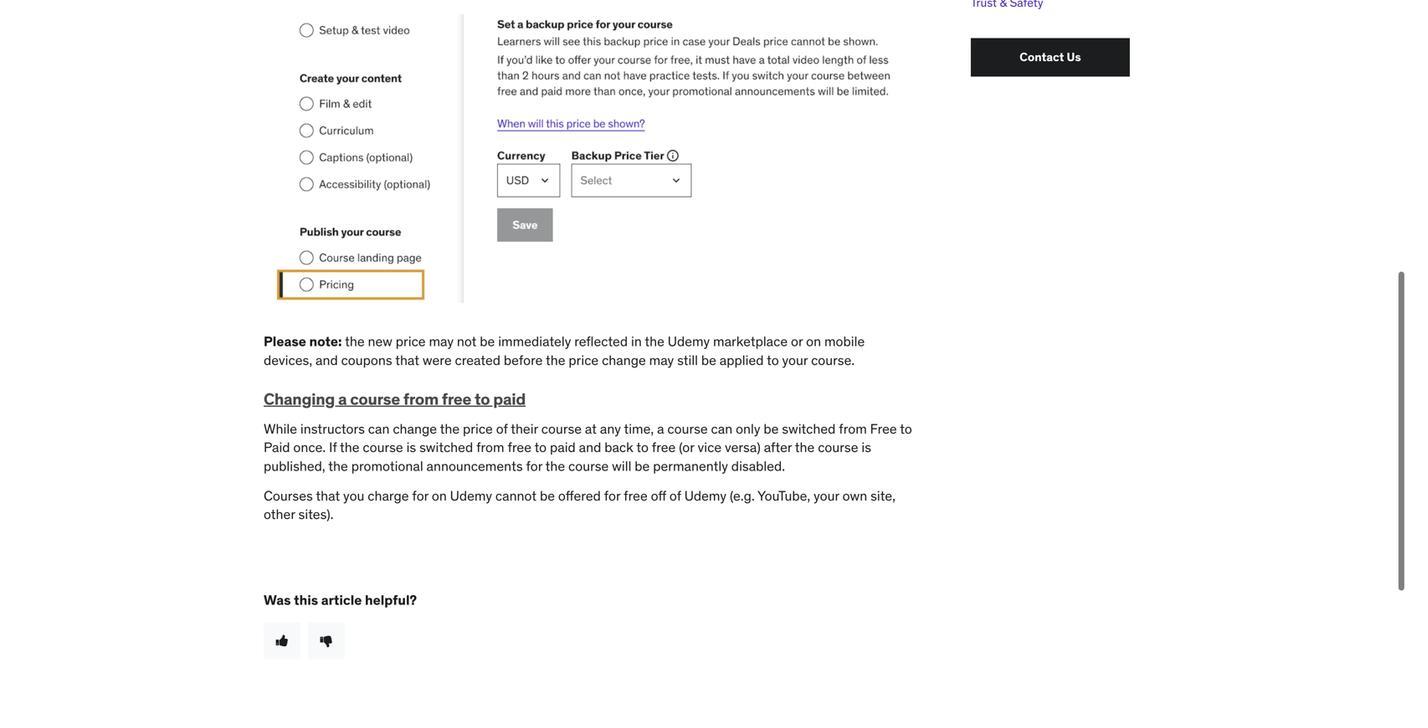 Task type: locate. For each thing, give the bounding box(es) containing it.
0 vertical spatial on
[[806, 333, 821, 350]]

1 vertical spatial on
[[432, 487, 447, 504]]

were
[[423, 352, 452, 369]]

1 vertical spatial may
[[649, 352, 674, 369]]

your left own
[[814, 487, 840, 504]]

switched
[[782, 420, 836, 437], [420, 439, 473, 456]]

for right charge
[[412, 487, 429, 504]]

be right "not" on the left
[[480, 333, 495, 350]]

free
[[870, 420, 897, 437]]

once.
[[293, 439, 326, 456]]

be right still
[[702, 352, 717, 369]]

off
[[651, 487, 667, 504]]

courses
[[264, 487, 313, 504]]

0 horizontal spatial change
[[393, 420, 437, 437]]

cannot
[[496, 487, 537, 504]]

1 vertical spatial switched
[[420, 439, 473, 456]]

price up the announcements
[[463, 420, 493, 437]]

1 horizontal spatial on
[[806, 333, 821, 350]]

is down the free
[[862, 439, 872, 456]]

change down changing a course from free to paid
[[393, 420, 437, 437]]

price right new
[[396, 333, 426, 350]]

may up were
[[429, 333, 454, 350]]

any
[[600, 420, 621, 437]]

1 vertical spatial your
[[814, 487, 840, 504]]

and down the note:
[[316, 352, 338, 369]]

0 vertical spatial a
[[338, 389, 347, 409]]

own
[[843, 487, 868, 504]]

be
[[480, 333, 495, 350], [702, 352, 717, 369], [764, 420, 779, 437], [635, 458, 650, 475], [540, 487, 555, 504]]

udemy up still
[[668, 333, 710, 350]]

that up sites).
[[316, 487, 340, 504]]

0 vertical spatial switched
[[782, 420, 836, 437]]

2 vertical spatial price
[[463, 420, 493, 437]]

is up promotional
[[407, 439, 416, 456]]

was
[[264, 592, 291, 609]]

1 vertical spatial change
[[393, 420, 437, 437]]

1 horizontal spatial switched
[[782, 420, 836, 437]]

that left were
[[395, 352, 420, 369]]

their
[[511, 420, 538, 437]]

udemy down the announcements
[[450, 487, 492, 504]]

udemy
[[668, 333, 710, 350], [450, 487, 492, 504], [685, 487, 727, 504]]

versa)
[[725, 439, 761, 456]]

the
[[345, 333, 365, 350], [645, 333, 665, 350], [546, 352, 566, 369], [440, 420, 460, 437], [340, 439, 360, 456], [795, 439, 815, 456], [328, 458, 348, 475], [546, 458, 565, 475]]

from down were
[[403, 389, 439, 409]]

or
[[791, 333, 803, 350]]

and inside while instructors can change the price of their course at any time, a course can only be switched from free to paid once. if the course is switched from free to paid and back to free (or vice versa) after the course is published, the promotional announcements for the course will be permanently disabled.
[[579, 439, 601, 456]]

the right if
[[340, 439, 360, 456]]

2 horizontal spatial price
[[569, 352, 599, 369]]

course.
[[811, 352, 855, 369]]

that
[[395, 352, 420, 369], [316, 487, 340, 504]]

on
[[806, 333, 821, 350], [432, 487, 447, 504]]

reflected
[[575, 333, 628, 350]]

2 horizontal spatial from
[[839, 420, 867, 437]]

0 vertical spatial that
[[395, 352, 420, 369]]

None radio
[[264, 623, 301, 659], [308, 623, 345, 659], [264, 623, 301, 659], [308, 623, 345, 659]]

0 vertical spatial change
[[602, 352, 646, 369]]

2 is from the left
[[862, 439, 872, 456]]

youtube,
[[758, 487, 811, 504]]

0 vertical spatial may
[[429, 333, 454, 350]]

0 horizontal spatial price
[[396, 333, 426, 350]]

and down at
[[579, 439, 601, 456]]

0 horizontal spatial and
[[316, 352, 338, 369]]

course up offered
[[569, 458, 609, 475]]

0 vertical spatial price
[[396, 333, 426, 350]]

0 horizontal spatial from
[[403, 389, 439, 409]]

0 horizontal spatial of
[[496, 420, 508, 437]]

charge
[[368, 487, 409, 504]]

your down or
[[782, 352, 808, 369]]

1 horizontal spatial from
[[476, 439, 505, 456]]

that inside courses that you charge for on udemy cannot be offered for free off of udemy (e.g. youtube, your own site, other sites).
[[316, 487, 340, 504]]

only
[[736, 420, 761, 437]]

1 horizontal spatial is
[[862, 439, 872, 456]]

of left the 'their'
[[496, 420, 508, 437]]

0 horizontal spatial switched
[[420, 439, 473, 456]]

change inside while instructors can change the price of their course at any time, a course can only be switched from free to paid once. if the course is switched from free to paid and back to free (or vice versa) after the course is published, the promotional announcements for the course will be permanently disabled.
[[393, 420, 437, 437]]

price down reflected
[[569, 352, 599, 369]]

0 horizontal spatial that
[[316, 487, 340, 504]]

from up the announcements
[[476, 439, 505, 456]]

and
[[316, 352, 338, 369], [579, 439, 601, 456]]

free down were
[[442, 389, 471, 409]]

2 vertical spatial from
[[476, 439, 505, 456]]

2 can from the left
[[711, 420, 733, 437]]

on inside the new price may not be immediately reflected in the udemy marketplace or on mobile devices, and coupons that were created before the price change may still be applied to your course.
[[806, 333, 821, 350]]

on down the announcements
[[432, 487, 447, 504]]

paid up the 'their'
[[493, 389, 526, 409]]

free
[[442, 389, 471, 409], [508, 439, 532, 456], [652, 439, 676, 456], [624, 487, 648, 504]]

of
[[496, 420, 508, 437], [670, 487, 681, 504]]

paid inside while instructors can change the price of their course at any time, a course can only be switched from free to paid once. if the course is switched from free to paid and back to free (or vice versa) after the course is published, the promotional announcements for the course will be permanently disabled.
[[550, 439, 576, 456]]

0 horizontal spatial may
[[429, 333, 454, 350]]

other
[[264, 506, 295, 523]]

a right time,
[[657, 420, 664, 437]]

vice
[[698, 439, 722, 456]]

to
[[767, 352, 779, 369], [475, 389, 490, 409], [900, 420, 912, 437], [535, 439, 547, 456], [637, 439, 649, 456]]

may
[[429, 333, 454, 350], [649, 352, 674, 369]]

while
[[264, 420, 297, 437]]

site,
[[871, 487, 896, 504]]

1 horizontal spatial of
[[670, 487, 681, 504]]

on right or
[[806, 333, 821, 350]]

1 horizontal spatial your
[[814, 487, 840, 504]]

0 vertical spatial and
[[316, 352, 338, 369]]

course
[[350, 389, 400, 409], [542, 420, 582, 437], [668, 420, 708, 437], [363, 439, 403, 456], [818, 439, 859, 456], [569, 458, 609, 475]]

1 can from the left
[[368, 420, 390, 437]]

1 horizontal spatial change
[[602, 352, 646, 369]]

can
[[368, 420, 390, 437], [711, 420, 733, 437]]

change
[[602, 352, 646, 369], [393, 420, 437, 437]]

switched up the announcements
[[420, 439, 473, 456]]

promotional
[[351, 458, 423, 475]]

1 vertical spatial a
[[657, 420, 664, 437]]

for up cannot
[[526, 458, 543, 475]]

switched up after
[[782, 420, 836, 437]]

course up own
[[818, 439, 859, 456]]

change inside the new price may not be immediately reflected in the udemy marketplace or on mobile devices, and coupons that were created before the price change may still be applied to your course.
[[602, 352, 646, 369]]

this
[[294, 592, 318, 609]]

0 horizontal spatial your
[[782, 352, 808, 369]]

option group
[[264, 623, 917, 659]]

the up the announcements
[[440, 420, 460, 437]]

for
[[526, 458, 543, 475], [412, 487, 429, 504], [604, 487, 621, 504]]

1 horizontal spatial may
[[649, 352, 674, 369]]

a
[[338, 389, 347, 409], [657, 420, 664, 437]]

1 vertical spatial that
[[316, 487, 340, 504]]

from left the free
[[839, 420, 867, 437]]

is
[[407, 439, 416, 456], [862, 439, 872, 456]]

your inside courses that you charge for on udemy cannot be offered for free off of udemy (e.g. youtube, your own site, other sites).
[[814, 487, 840, 504]]

1 horizontal spatial and
[[579, 439, 601, 456]]

course up promotional
[[363, 439, 403, 456]]

the right "in"
[[645, 333, 665, 350]]

from
[[403, 389, 439, 409], [839, 420, 867, 437], [476, 439, 505, 456]]

of inside courses that you charge for on udemy cannot be offered for free off of udemy (e.g. youtube, your own site, other sites).
[[670, 487, 681, 504]]

of inside while instructors can change the price of their course at any time, a course can only be switched from free to paid once. if the course is switched from free to paid and back to free (or vice versa) after the course is published, the promotional announcements for the course will be permanently disabled.
[[496, 420, 508, 437]]

0 vertical spatial of
[[496, 420, 508, 437]]

1 vertical spatial from
[[839, 420, 867, 437]]

please note:
[[264, 333, 342, 350]]

to down "marketplace"
[[767, 352, 779, 369]]

the down immediately
[[546, 352, 566, 369]]

1 vertical spatial paid
[[550, 439, 576, 456]]

will
[[612, 458, 632, 475]]

can up vice
[[711, 420, 733, 437]]

free left (or
[[652, 439, 676, 456]]

paid
[[493, 389, 526, 409], [550, 439, 576, 456]]

a up instructors
[[338, 389, 347, 409]]

0 vertical spatial paid
[[493, 389, 526, 409]]

1 vertical spatial of
[[670, 487, 681, 504]]

1 horizontal spatial that
[[395, 352, 420, 369]]

paid up offered
[[550, 439, 576, 456]]

1 horizontal spatial for
[[526, 458, 543, 475]]

0 horizontal spatial is
[[407, 439, 416, 456]]

to down time,
[[637, 439, 649, 456]]

1 horizontal spatial can
[[711, 420, 733, 437]]

may left still
[[649, 352, 674, 369]]

of right off
[[670, 487, 681, 504]]

0 vertical spatial your
[[782, 352, 808, 369]]

change down "in"
[[602, 352, 646, 369]]

your
[[782, 352, 808, 369], [814, 487, 840, 504]]

setting course price.png image
[[270, 14, 897, 303]]

1 vertical spatial and
[[579, 439, 601, 456]]

the down if
[[328, 458, 348, 475]]

be right cannot
[[540, 487, 555, 504]]

course left at
[[542, 420, 582, 437]]

disabled.
[[732, 458, 785, 475]]

free left off
[[624, 487, 648, 504]]

article
[[321, 592, 362, 609]]

the up offered
[[546, 458, 565, 475]]

changing a course from free to paid
[[264, 389, 526, 409]]

(or
[[679, 439, 695, 456]]

to right the free
[[900, 420, 912, 437]]

1 horizontal spatial paid
[[550, 439, 576, 456]]

be up after
[[764, 420, 779, 437]]

can down changing a course from free to paid
[[368, 420, 390, 437]]

published,
[[264, 458, 325, 475]]

0 horizontal spatial on
[[432, 487, 447, 504]]

1 horizontal spatial a
[[657, 420, 664, 437]]

for down will
[[604, 487, 621, 504]]

sites).
[[299, 506, 334, 523]]

0 horizontal spatial can
[[368, 420, 390, 437]]

price
[[396, 333, 426, 350], [569, 352, 599, 369], [463, 420, 493, 437]]

1 horizontal spatial price
[[463, 420, 493, 437]]

applied
[[720, 352, 764, 369]]



Task type: vqa. For each thing, say whether or not it's contained in the screenshot.
the right "are"
no



Task type: describe. For each thing, give the bounding box(es) containing it.
0 vertical spatial from
[[403, 389, 439, 409]]

please
[[264, 333, 306, 350]]

helpful?
[[365, 592, 417, 609]]

1 is from the left
[[407, 439, 416, 456]]

announcements
[[427, 458, 523, 475]]

be inside courses that you charge for on udemy cannot be offered for free off of udemy (e.g. youtube, your own site, other sites).
[[540, 487, 555, 504]]

contact us button
[[971, 38, 1130, 77]]

marketplace
[[713, 333, 788, 350]]

0 horizontal spatial paid
[[493, 389, 526, 409]]

time,
[[624, 420, 654, 437]]

2 horizontal spatial for
[[604, 487, 621, 504]]

note:
[[309, 333, 342, 350]]

after
[[764, 439, 792, 456]]

the new price may not be immediately reflected in the udemy marketplace or on mobile devices, and coupons that were created before the price change may still be applied to your course.
[[264, 333, 865, 369]]

course up (or
[[668, 420, 708, 437]]

was this article helpful?
[[264, 592, 417, 609]]

for inside while instructors can change the price of their course at any time, a course can only be switched from free to paid once. if the course is switched from free to paid and back to free (or vice versa) after the course is published, the promotional announcements for the course will be permanently disabled.
[[526, 458, 543, 475]]

offered
[[558, 487, 601, 504]]

permanently
[[653, 458, 728, 475]]

the right after
[[795, 439, 815, 456]]

free inside courses that you charge for on udemy cannot be offered for free off of udemy (e.g. youtube, your own site, other sites).
[[624, 487, 648, 504]]

contact
[[1020, 50, 1065, 65]]

1 vertical spatial price
[[569, 352, 599, 369]]

coupons
[[341, 352, 392, 369]]

us
[[1067, 50, 1082, 65]]

to inside the new price may not be immediately reflected in the udemy marketplace or on mobile devices, and coupons that were created before the price change may still be applied to your course.
[[767, 352, 779, 369]]

to down created
[[475, 389, 490, 409]]

and inside the new price may not be immediately reflected in the udemy marketplace or on mobile devices, and coupons that were created before the price change may still be applied to your course.
[[316, 352, 338, 369]]

to down the 'their'
[[535, 439, 547, 456]]

0 horizontal spatial a
[[338, 389, 347, 409]]

changing
[[264, 389, 335, 409]]

the up "coupons"
[[345, 333, 365, 350]]

free down the 'their'
[[508, 439, 532, 456]]

price inside while instructors can change the price of their course at any time, a course can only be switched from free to paid once. if the course is switched from free to paid and back to free (or vice versa) after the course is published, the promotional announcements for the course will be permanently disabled.
[[463, 420, 493, 437]]

(e.g.
[[730, 487, 755, 504]]

if
[[329, 439, 337, 456]]

be right will
[[635, 458, 650, 475]]

back
[[605, 439, 634, 456]]

course down "coupons"
[[350, 389, 400, 409]]

not
[[457, 333, 477, 350]]

immediately
[[498, 333, 571, 350]]

devices,
[[264, 352, 312, 369]]

you
[[343, 487, 365, 504]]

courses that you charge for on udemy cannot be offered for free off of udemy (e.g. youtube, your own site, other sites).
[[264, 487, 896, 523]]

0 horizontal spatial for
[[412, 487, 429, 504]]

your inside the new price may not be immediately reflected in the udemy marketplace or on mobile devices, and coupons that were created before the price change may still be applied to your course.
[[782, 352, 808, 369]]

before
[[504, 352, 543, 369]]

contact us
[[1020, 50, 1082, 65]]

in
[[631, 333, 642, 350]]

instructors
[[300, 420, 365, 437]]

created
[[455, 352, 501, 369]]

new
[[368, 333, 393, 350]]

still
[[677, 352, 698, 369]]

while instructors can change the price of their course at any time, a course can only be switched from free to paid once. if the course is switched from free to paid and back to free (or vice versa) after the course is published, the promotional announcements for the course will be permanently disabled.
[[264, 420, 912, 475]]

at
[[585, 420, 597, 437]]

that inside the new price may not be immediately reflected in the udemy marketplace or on mobile devices, and coupons that were created before the price change may still be applied to your course.
[[395, 352, 420, 369]]

paid
[[264, 439, 290, 456]]

mobile
[[825, 333, 865, 350]]

on inside courses that you charge for on udemy cannot be offered for free off of udemy (e.g. youtube, your own site, other sites).
[[432, 487, 447, 504]]

a inside while instructors can change the price of their course at any time, a course can only be switched from free to paid once. if the course is switched from free to paid and back to free (or vice versa) after the course is published, the promotional announcements for the course will be permanently disabled.
[[657, 420, 664, 437]]

udemy inside the new price may not be immediately reflected in the udemy marketplace or on mobile devices, and coupons that were created before the price change may still be applied to your course.
[[668, 333, 710, 350]]

udemy down permanently
[[685, 487, 727, 504]]



